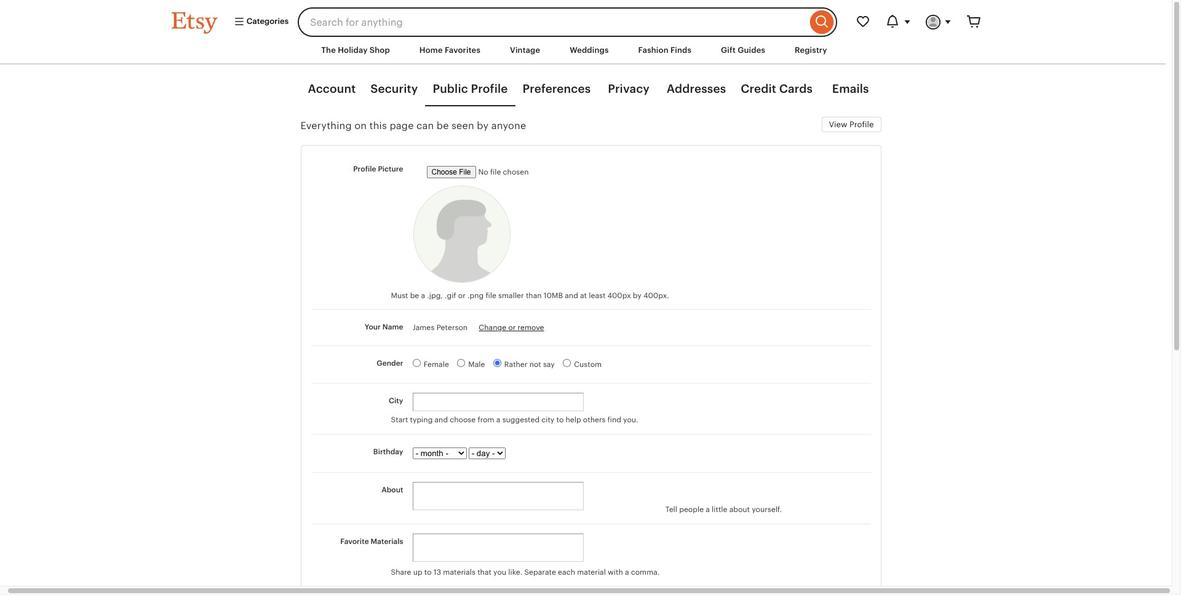 Task type: locate. For each thing, give the bounding box(es) containing it.
with
[[608, 568, 623, 577]]

weddings
[[570, 46, 609, 55]]

or right ".gif"
[[458, 292, 466, 300]]

be right must
[[410, 292, 419, 300]]

change or remove link
[[479, 324, 544, 332]]

menu bar
[[149, 37, 1010, 65]]

and left at
[[565, 292, 578, 300]]

view profile
[[829, 120, 874, 129]]

0 vertical spatial profile
[[471, 83, 508, 95]]

1 vertical spatial and
[[435, 416, 448, 425]]

cards
[[779, 83, 813, 95]]

categories banner
[[149, 0, 1010, 37]]

or
[[458, 292, 466, 300], [508, 324, 516, 332]]

everything on this page can be seen by anyone
[[300, 120, 526, 132]]

comma.
[[631, 568, 660, 577]]

public profile button
[[425, 81, 515, 98]]

.jpg,
[[427, 292, 443, 300]]

or left remove
[[508, 324, 516, 332]]

tell
[[665, 505, 677, 514]]

male
[[468, 360, 485, 369]]

1 vertical spatial to
[[424, 568, 432, 577]]

like.
[[508, 568, 522, 577]]

0 vertical spatial or
[[458, 292, 466, 300]]

to right city
[[556, 416, 564, 425]]

1 vertical spatial profile
[[849, 120, 874, 129]]

say
[[543, 360, 555, 369]]

include on your profile group
[[311, 588, 871, 595]]

menu bar containing the holiday shop
[[149, 37, 1010, 65]]

a right with
[[625, 568, 629, 577]]

you
[[493, 568, 506, 577]]

gender group
[[311, 346, 871, 383]]

rather not say
[[504, 360, 555, 369]]

and right the typing
[[435, 416, 448, 425]]

picture
[[378, 165, 403, 173]]

to left "13"
[[424, 568, 432, 577]]

security button
[[363, 81, 425, 98]]

1 horizontal spatial to
[[556, 416, 564, 425]]

0 vertical spatial to
[[556, 416, 564, 425]]

by right 400px
[[633, 292, 642, 300]]

0 horizontal spatial or
[[458, 292, 466, 300]]

1 horizontal spatial by
[[633, 292, 642, 300]]

credit cards link
[[741, 81, 813, 98]]

name
[[382, 323, 403, 332]]

vintage
[[510, 46, 540, 55]]

City text field
[[412, 393, 583, 412]]

home favorites link
[[410, 39, 490, 62]]

smaller
[[498, 292, 524, 300]]

birthday
[[373, 448, 403, 457]]

that
[[477, 568, 491, 577]]

emails
[[832, 83, 869, 95]]

Favorite Materials text field
[[412, 534, 583, 562]]

None search field
[[298, 7, 837, 37]]

categories
[[245, 17, 289, 26]]

profile right view
[[849, 120, 874, 129]]

separate
[[524, 568, 556, 577]]

share
[[391, 568, 411, 577]]

.png
[[468, 292, 484, 300]]

profile right public
[[471, 83, 508, 95]]

holiday
[[338, 46, 368, 55]]

each
[[558, 568, 575, 577]]

be right the can on the top
[[437, 120, 449, 132]]

profile inside public profile link
[[471, 83, 508, 95]]

profile inside view profile link
[[849, 120, 874, 129]]

public
[[433, 83, 468, 95]]

public profile
[[433, 83, 508, 95]]

by right seen
[[477, 120, 489, 132]]

gender
[[377, 359, 403, 368]]

profile
[[471, 83, 508, 95], [849, 120, 874, 129], [353, 165, 376, 173]]

1 horizontal spatial and
[[565, 292, 578, 300]]

Profile Picture file field
[[427, 166, 550, 178]]

gift guides link
[[712, 39, 774, 62]]

400px
[[607, 292, 631, 300]]

1 horizontal spatial be
[[437, 120, 449, 132]]

a
[[421, 292, 425, 300], [496, 416, 500, 425], [706, 505, 710, 514], [625, 568, 629, 577]]

0 vertical spatial and
[[565, 292, 578, 300]]

1 vertical spatial or
[[508, 324, 516, 332]]

0 horizontal spatial profile
[[353, 165, 376, 173]]

About text field
[[412, 482, 583, 511]]

view
[[829, 120, 847, 129]]

1 horizontal spatial or
[[508, 324, 516, 332]]

about
[[382, 486, 403, 495]]

400px.
[[643, 292, 669, 300]]

seen
[[452, 120, 474, 132]]

the
[[321, 46, 336, 55]]

0 horizontal spatial to
[[424, 568, 432, 577]]

1 vertical spatial be
[[410, 292, 419, 300]]

the holiday shop link
[[312, 39, 399, 62]]

2 horizontal spatial profile
[[849, 120, 874, 129]]

account
[[308, 83, 356, 95]]

tell people a little about yourself.
[[665, 505, 782, 514]]

city
[[541, 416, 554, 425]]

materials
[[371, 537, 403, 546]]

least
[[589, 292, 606, 300]]

find
[[608, 416, 621, 425]]

profile left picture
[[353, 165, 376, 173]]

a right from
[[496, 416, 500, 425]]

0 horizontal spatial by
[[477, 120, 489, 132]]

.gif
[[445, 292, 456, 300]]

credit cards
[[741, 83, 813, 95]]

preferences button
[[515, 81, 598, 98]]

1 horizontal spatial profile
[[471, 83, 508, 95]]

vintage link
[[501, 39, 549, 62]]

account link
[[308, 81, 356, 98]]

and
[[565, 292, 578, 300], [435, 416, 448, 425]]

be
[[437, 120, 449, 132], [410, 292, 419, 300]]

share up to 13 materials that you like. separate each material with a comma.
[[391, 568, 660, 577]]



Task type: describe. For each thing, give the bounding box(es) containing it.
privacy link
[[608, 81, 649, 98]]

start typing and choose from a suggested city to help others find you.
[[391, 416, 638, 425]]

finds
[[670, 46, 691, 55]]

rather
[[504, 360, 527, 369]]

can
[[416, 120, 434, 132]]

Rather not say radio
[[493, 359, 501, 367]]

remove
[[518, 324, 544, 332]]

favorites
[[445, 46, 480, 55]]

your name
[[365, 323, 403, 332]]

Female radio
[[412, 359, 420, 367]]

emails link
[[832, 81, 869, 98]]

this
[[369, 120, 387, 132]]

others
[[583, 416, 606, 425]]

registry link
[[786, 39, 836, 62]]

suggested
[[502, 416, 540, 425]]

start
[[391, 416, 408, 425]]

fashion
[[638, 46, 668, 55]]

at
[[580, 292, 587, 300]]

choose
[[450, 416, 476, 425]]

weddings link
[[561, 39, 618, 62]]

must
[[391, 292, 408, 300]]

profile picture
[[353, 165, 403, 173]]

you.
[[623, 416, 638, 425]]

anyone
[[491, 120, 526, 132]]

page
[[390, 120, 414, 132]]

0 horizontal spatial be
[[410, 292, 419, 300]]

your
[[365, 323, 381, 332]]

0 vertical spatial by
[[477, 120, 489, 132]]

0 horizontal spatial and
[[435, 416, 448, 425]]

view profile link
[[822, 117, 881, 132]]

birthday group
[[311, 435, 871, 463]]

registry
[[795, 46, 827, 55]]

female
[[424, 360, 449, 369]]

fashion finds
[[638, 46, 691, 55]]

home favorites
[[419, 46, 480, 55]]

gift guides
[[721, 46, 765, 55]]

not
[[529, 360, 541, 369]]

Male radio
[[457, 359, 465, 367]]

Custom radio
[[563, 359, 571, 367]]

custom
[[574, 360, 602, 369]]

fashion finds link
[[629, 39, 701, 62]]

public profile link
[[433, 81, 508, 98]]

your name group
[[311, 310, 871, 346]]

credit
[[741, 83, 776, 95]]

preferences
[[523, 83, 591, 95]]

privacy button
[[598, 81, 659, 98]]

guides
[[738, 46, 765, 55]]

city
[[389, 397, 403, 405]]

credit cards button
[[733, 81, 820, 98]]

your favorites tab list
[[300, 74, 881, 106]]

addresses
[[667, 83, 726, 95]]

none search field inside categories banner
[[298, 7, 837, 37]]

1 vertical spatial by
[[633, 292, 642, 300]]

gift
[[721, 46, 736, 55]]

everything
[[300, 120, 352, 132]]

emails button
[[820, 81, 881, 98]]

13
[[434, 568, 441, 577]]

from
[[478, 416, 494, 425]]

Search for anything text field
[[298, 7, 807, 37]]

preferences link
[[523, 81, 591, 98]]

about
[[729, 505, 750, 514]]

addresses link
[[667, 81, 726, 98]]

profile for public profile
[[471, 83, 508, 95]]

favorite
[[340, 537, 369, 546]]

0 vertical spatial be
[[437, 120, 449, 132]]

little
[[712, 505, 727, 514]]

change
[[479, 324, 506, 332]]

account button
[[300, 81, 363, 98]]

help
[[566, 416, 581, 425]]

yourself.
[[752, 505, 782, 514]]

home
[[419, 46, 443, 55]]

2 vertical spatial profile
[[353, 165, 376, 173]]

than
[[526, 292, 542, 300]]

security
[[371, 83, 418, 95]]

security link
[[371, 81, 418, 98]]

up
[[413, 568, 422, 577]]

10mb
[[544, 292, 563, 300]]

profile for view profile
[[849, 120, 874, 129]]

james peterson
[[412, 324, 470, 332]]

or inside your name group
[[508, 324, 516, 332]]

james peterson image
[[413, 186, 510, 283]]

materials
[[443, 568, 475, 577]]

typing
[[410, 416, 433, 425]]

a left little
[[706, 505, 710, 514]]

the holiday shop
[[321, 46, 390, 55]]

addresses button
[[659, 81, 733, 98]]

categories button
[[224, 11, 294, 33]]

privacy
[[608, 83, 649, 95]]

a left .jpg,
[[421, 292, 425, 300]]

change or remove
[[479, 324, 544, 332]]



Task type: vqa. For each thing, say whether or not it's contained in the screenshot.
Little
yes



